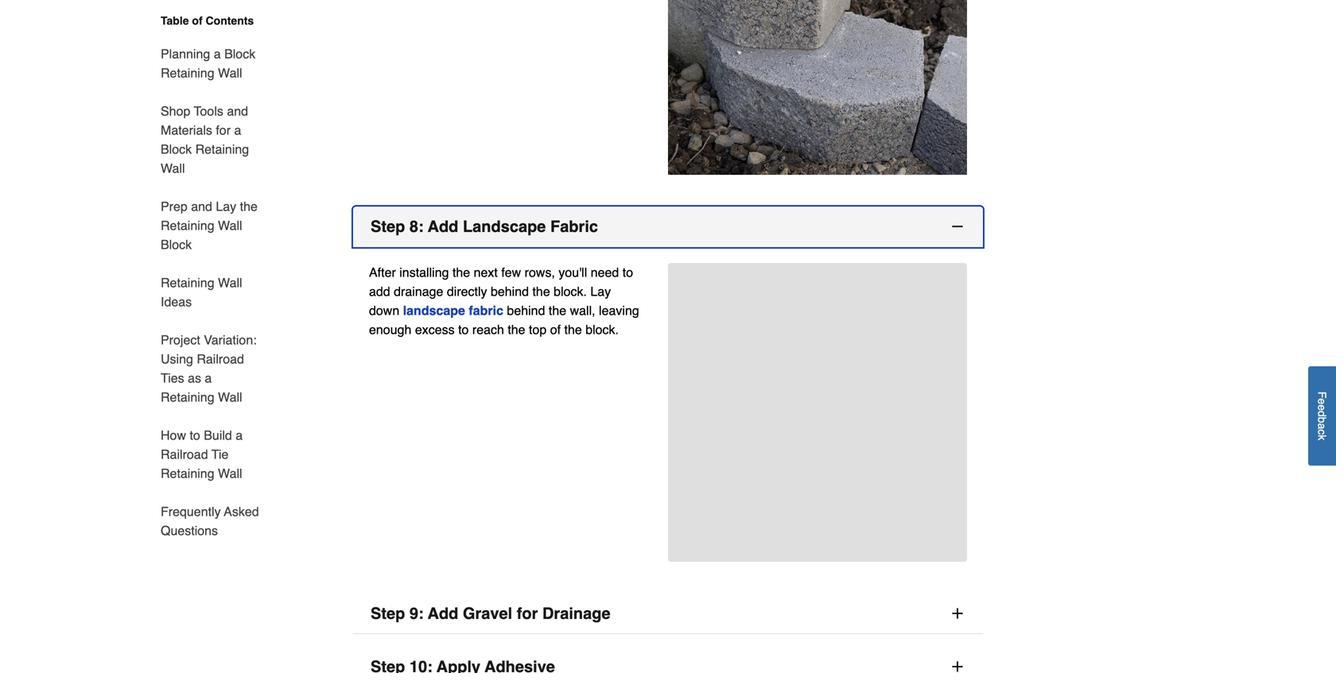 Task type: vqa. For each thing, say whether or not it's contained in the screenshot.
middle to
yes



Task type: locate. For each thing, give the bounding box(es) containing it.
1 vertical spatial railroad
[[161, 447, 208, 462]]

retaining down materials
[[195, 142, 249, 157]]

for for materials
[[216, 123, 231, 138]]

1 vertical spatial step
[[371, 605, 405, 623]]

a person unrolling black landscape fabric on the soil behind a retaining wall. image
[[668, 263, 967, 463]]

0 vertical spatial for
[[216, 123, 231, 138]]

behind up top
[[507, 303, 545, 318]]

to right need
[[623, 265, 633, 280]]

0 vertical spatial add
[[428, 217, 459, 236]]

behind inside "after installing the next few rows, you'll need to add drainage directly behind the block. lay down"
[[491, 284, 529, 299]]

tools
[[194, 104, 223, 119]]

wall up retaining wall ideas link
[[218, 218, 242, 233]]

block. inside "after installing the next few rows, you'll need to add drainage directly behind the block. lay down"
[[554, 284, 587, 299]]

a
[[214, 47, 221, 61], [234, 123, 241, 138], [205, 371, 212, 386], [1316, 424, 1329, 430], [236, 428, 243, 443]]

1 horizontal spatial for
[[517, 605, 538, 623]]

as
[[188, 371, 201, 386]]

a right the as
[[205, 371, 212, 386]]

2 add from the top
[[428, 605, 459, 623]]

1 vertical spatial add
[[428, 605, 459, 623]]

project variation: using railroad ties as a retaining wall
[[161, 333, 257, 405]]

table of contents
[[161, 14, 254, 27]]

and
[[227, 104, 248, 119], [191, 199, 212, 214]]

0 vertical spatial block.
[[554, 284, 587, 299]]

how to build a railroad tie retaining wall
[[161, 428, 243, 481]]

0 vertical spatial behind
[[491, 284, 529, 299]]

2 e from the top
[[1316, 405, 1329, 411]]

retaining wall ideas link
[[161, 264, 261, 321]]

planning
[[161, 47, 210, 61]]

frequently
[[161, 505, 221, 519]]

and inside prep and lay the retaining wall block
[[191, 199, 212, 214]]

wall inside prep and lay the retaining wall block
[[218, 218, 242, 233]]

of right top
[[550, 322, 561, 337]]

add
[[369, 284, 390, 299]]

after
[[369, 265, 396, 280]]

railroad down variation:
[[197, 352, 244, 367]]

add
[[428, 217, 459, 236], [428, 605, 459, 623]]

0 vertical spatial lay
[[216, 199, 236, 214]]

shop tools and materials for a block retaining wall link
[[161, 92, 261, 188]]

add for 8:
[[428, 217, 459, 236]]

2 vertical spatial block
[[161, 237, 192, 252]]

a inside project variation: using railroad ties as a retaining wall
[[205, 371, 212, 386]]

a right build
[[236, 428, 243, 443]]

wall
[[218, 66, 242, 80], [161, 161, 185, 176], [218, 218, 242, 233], [218, 276, 242, 290], [218, 390, 242, 405], [218, 467, 242, 481]]

0 vertical spatial railroad
[[197, 352, 244, 367]]

0 vertical spatial of
[[192, 14, 203, 27]]

the inside prep and lay the retaining wall block
[[240, 199, 258, 214]]

ties
[[161, 371, 184, 386]]

block down contents
[[224, 47, 256, 61]]

for inside shop tools and materials for a block retaining wall
[[216, 123, 231, 138]]

behind the wall, leaving enough excess to reach the top of the block.
[[369, 303, 639, 337]]

the left top
[[508, 322, 526, 337]]

block.
[[554, 284, 587, 299], [586, 322, 619, 337]]

2 horizontal spatial to
[[623, 265, 633, 280]]

wall up "tools"
[[218, 66, 242, 80]]

retaining
[[161, 66, 214, 80], [195, 142, 249, 157], [161, 218, 214, 233], [161, 276, 214, 290], [161, 390, 214, 405], [161, 467, 214, 481]]

add right 9:
[[428, 605, 459, 623]]

railroad
[[197, 352, 244, 367], [161, 447, 208, 462]]

railroad inside project variation: using railroad ties as a retaining wall
[[197, 352, 244, 367]]

block inside planning a block retaining wall
[[224, 47, 256, 61]]

the left wall,
[[549, 303, 567, 318]]

1 horizontal spatial to
[[458, 322, 469, 337]]

e
[[1316, 399, 1329, 405], [1316, 405, 1329, 411]]

for
[[216, 123, 231, 138], [517, 605, 538, 623]]

e up d
[[1316, 399, 1329, 405]]

wall inside project variation: using railroad ties as a retaining wall
[[218, 390, 242, 405]]

block. inside behind the wall, leaving enough excess to reach the top of the block.
[[586, 322, 619, 337]]

build
[[204, 428, 232, 443]]

1 vertical spatial for
[[517, 605, 538, 623]]

materials
[[161, 123, 212, 138]]

step left 8:
[[371, 217, 405, 236]]

1 e from the top
[[1316, 399, 1329, 405]]

block. down you'll
[[554, 284, 587, 299]]

0 horizontal spatial and
[[191, 199, 212, 214]]

add right 8:
[[428, 217, 459, 236]]

retaining down prep
[[161, 218, 214, 233]]

0 horizontal spatial to
[[190, 428, 200, 443]]

to inside behind the wall, leaving enough excess to reach the top of the block.
[[458, 322, 469, 337]]

lay right prep
[[216, 199, 236, 214]]

e up b
[[1316, 405, 1329, 411]]

retaining down planning
[[161, 66, 214, 80]]

retaining inside how to build a railroad tie retaining wall
[[161, 467, 214, 481]]

0 vertical spatial step
[[371, 217, 405, 236]]

drainage
[[543, 605, 611, 623]]

wall up variation:
[[218, 276, 242, 290]]

1 add from the top
[[428, 217, 459, 236]]

f e e d b a c k button
[[1309, 367, 1336, 466]]

rows,
[[525, 265, 555, 280]]

shop tools and materials for a block retaining wall
[[161, 104, 249, 176]]

block inside shop tools and materials for a block retaining wall
[[161, 142, 192, 157]]

f
[[1316, 392, 1329, 399]]

wall inside how to build a railroad tie retaining wall
[[218, 467, 242, 481]]

f e e d b a c k
[[1316, 392, 1329, 441]]

retaining inside retaining wall ideas
[[161, 276, 214, 290]]

block down prep
[[161, 237, 192, 252]]

frequently asked questions
[[161, 505, 259, 539]]

1 vertical spatial to
[[458, 322, 469, 337]]

for for gravel
[[517, 605, 538, 623]]

fabric
[[469, 303, 504, 318]]

1 vertical spatial behind
[[507, 303, 545, 318]]

lay down need
[[591, 284, 611, 299]]

behind
[[491, 284, 529, 299], [507, 303, 545, 318]]

block. down leaving
[[586, 322, 619, 337]]

landscape
[[403, 303, 465, 318]]

a right materials
[[234, 123, 241, 138]]

block inside prep and lay the retaining wall block
[[161, 237, 192, 252]]

retaining up ideas
[[161, 276, 214, 290]]

step
[[371, 217, 405, 236], [371, 605, 405, 623]]

ideas
[[161, 295, 192, 309]]

and right "tools"
[[227, 104, 248, 119]]

step left 9:
[[371, 605, 405, 623]]

1 vertical spatial of
[[550, 322, 561, 337]]

asked
[[224, 505, 259, 519]]

0 horizontal spatial lay
[[216, 199, 236, 214]]

top
[[529, 322, 547, 337]]

block
[[224, 47, 256, 61], [161, 142, 192, 157], [161, 237, 192, 252]]

directly
[[447, 284, 487, 299]]

a up k
[[1316, 424, 1329, 430]]

table
[[161, 14, 189, 27]]

need
[[591, 265, 619, 280]]

0 horizontal spatial of
[[192, 14, 203, 27]]

drainage
[[394, 284, 443, 299]]

retaining down the as
[[161, 390, 214, 405]]

to
[[623, 265, 633, 280], [458, 322, 469, 337], [190, 428, 200, 443]]

how
[[161, 428, 186, 443]]

to down landscape fabric link
[[458, 322, 469, 337]]

wall up prep
[[161, 161, 185, 176]]

1 horizontal spatial lay
[[591, 284, 611, 299]]

0 vertical spatial and
[[227, 104, 248, 119]]

0 vertical spatial block
[[224, 47, 256, 61]]

1 vertical spatial and
[[191, 199, 212, 214]]

behind down the few
[[491, 284, 529, 299]]

retaining down tie
[[161, 467, 214, 481]]

of
[[192, 14, 203, 27], [550, 322, 561, 337]]

installing
[[400, 265, 449, 280]]

2 step from the top
[[371, 605, 405, 623]]

retaining inside project variation: using railroad ties as a retaining wall
[[161, 390, 214, 405]]

wall down tie
[[218, 467, 242, 481]]

retaining inside planning a block retaining wall
[[161, 66, 214, 80]]

for down "tools"
[[216, 123, 231, 138]]

1 vertical spatial block
[[161, 142, 192, 157]]

wall,
[[570, 303, 596, 318]]

of right table
[[192, 14, 203, 27]]

1 step from the top
[[371, 217, 405, 236]]

1 vertical spatial lay
[[591, 284, 611, 299]]

for inside button
[[517, 605, 538, 623]]

for right "gravel"
[[517, 605, 538, 623]]

railroad down how
[[161, 447, 208, 462]]

retaining inside prep and lay the retaining wall block
[[161, 218, 214, 233]]

0 horizontal spatial for
[[216, 123, 231, 138]]

add for 9:
[[428, 605, 459, 623]]

0 vertical spatial to
[[623, 265, 633, 280]]

minus image
[[950, 219, 966, 235]]

wall up build
[[218, 390, 242, 405]]

prep and lay the retaining wall block link
[[161, 188, 261, 264]]

lay
[[216, 199, 236, 214], [591, 284, 611, 299]]

the right prep
[[240, 199, 258, 214]]

1 horizontal spatial of
[[550, 322, 561, 337]]

1 horizontal spatial and
[[227, 104, 248, 119]]

a right planning
[[214, 47, 221, 61]]

retaining wall ideas
[[161, 276, 242, 309]]

down
[[369, 303, 400, 318]]

2 vertical spatial to
[[190, 428, 200, 443]]

landscape fabric
[[403, 303, 504, 318]]

the
[[240, 199, 258, 214], [453, 265, 470, 280], [533, 284, 550, 299], [549, 303, 567, 318], [508, 322, 526, 337], [564, 322, 582, 337]]

project
[[161, 333, 200, 348]]

1 vertical spatial block.
[[586, 322, 619, 337]]

block down materials
[[161, 142, 192, 157]]

and right prep
[[191, 199, 212, 214]]

step 8: add landscape fabric button
[[353, 207, 983, 247]]

to right how
[[190, 428, 200, 443]]

to inside "after installing the next few rows, you'll need to add drainage directly behind the block. lay down"
[[623, 265, 633, 280]]



Task type: describe. For each thing, give the bounding box(es) containing it.
wall inside retaining wall ideas
[[218, 276, 242, 290]]

how to build a railroad tie retaining wall link
[[161, 417, 261, 493]]

9:
[[410, 605, 424, 623]]

railroad inside how to build a railroad tie retaining wall
[[161, 447, 208, 462]]

project variation: using railroad ties as a retaining wall link
[[161, 321, 261, 417]]

a inside button
[[1316, 424, 1329, 430]]

the down wall,
[[564, 322, 582, 337]]

the down rows,
[[533, 284, 550, 299]]

to inside how to build a railroad tie retaining wall
[[190, 428, 200, 443]]

k
[[1316, 435, 1329, 441]]

step 9: add gravel for drainage button
[[353, 594, 983, 635]]

tie
[[212, 447, 229, 462]]

you'll
[[559, 265, 587, 280]]

wall inside planning a block retaining wall
[[218, 66, 242, 80]]

a inside shop tools and materials for a block retaining wall
[[234, 123, 241, 138]]

and inside shop tools and materials for a block retaining wall
[[227, 104, 248, 119]]

questions
[[161, 524, 218, 539]]

landscape
[[463, 217, 546, 236]]

landscape fabric link
[[403, 303, 504, 318]]

using
[[161, 352, 193, 367]]

behind inside behind the wall, leaving enough excess to reach the top of the block.
[[507, 303, 545, 318]]

reach
[[472, 322, 504, 337]]

of inside behind the wall, leaving enough excess to reach the top of the block.
[[550, 322, 561, 337]]

frequently asked questions link
[[161, 493, 261, 541]]

d
[[1316, 411, 1329, 418]]

gravel
[[463, 605, 512, 623]]

of inside table of contents element
[[192, 14, 203, 27]]

planning a block retaining wall
[[161, 47, 256, 80]]

planning a block retaining wall link
[[161, 35, 261, 92]]

the up directly at top
[[453, 265, 470, 280]]

next
[[474, 265, 498, 280]]

enough
[[369, 322, 412, 337]]

lay inside "after installing the next few rows, you'll need to add drainage directly behind the block. lay down"
[[591, 284, 611, 299]]

retaining inside shop tools and materials for a block retaining wall
[[195, 142, 249, 157]]

c
[[1316, 430, 1329, 435]]

variation:
[[204, 333, 257, 348]]

fabric
[[550, 217, 598, 236]]

a inside planning a block retaining wall
[[214, 47, 221, 61]]

contents
[[206, 14, 254, 27]]

a half block placed to start the second course of wall block. image
[[668, 0, 967, 175]]

prep
[[161, 199, 188, 214]]

after installing the next few rows, you'll need to add drainage directly behind the block. lay down
[[369, 265, 633, 318]]

step 8: add landscape fabric
[[371, 217, 598, 236]]

prep and lay the retaining wall block
[[161, 199, 258, 252]]

8:
[[410, 217, 424, 236]]

step for step 9: add gravel for drainage
[[371, 605, 405, 623]]

plus image
[[950, 606, 966, 622]]

a inside how to build a railroad tie retaining wall
[[236, 428, 243, 443]]

block for shop tools and materials for a block retaining wall
[[161, 142, 192, 157]]

wall inside shop tools and materials for a block retaining wall
[[161, 161, 185, 176]]

lay inside prep and lay the retaining wall block
[[216, 199, 236, 214]]

leaving
[[599, 303, 639, 318]]

shop
[[161, 104, 190, 119]]

step 9: add gravel for drainage
[[371, 605, 611, 623]]

step for step 8: add landscape fabric
[[371, 217, 405, 236]]

table of contents element
[[142, 13, 261, 541]]

block for prep and lay the retaining wall block
[[161, 237, 192, 252]]

excess
[[415, 322, 455, 337]]

b
[[1316, 418, 1329, 424]]

few
[[501, 265, 521, 280]]

plus image
[[950, 659, 966, 674]]



